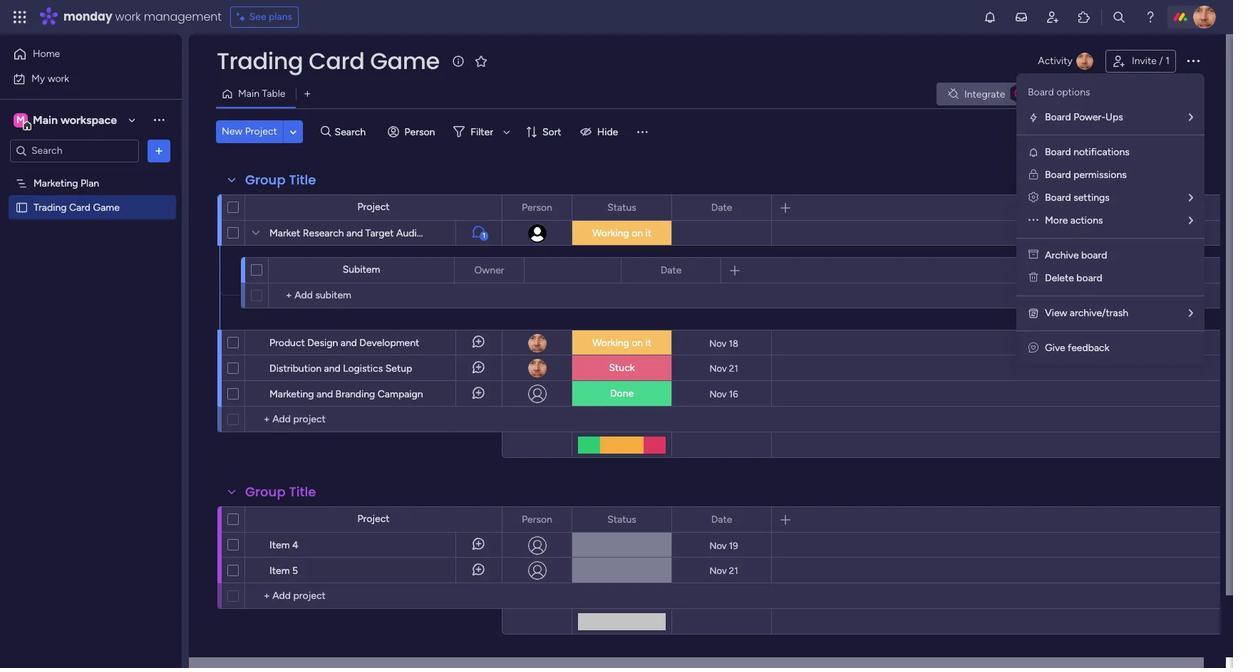 Task type: vqa. For each thing, say whether or not it's contained in the screenshot.
Single Project one
no



Task type: locate. For each thing, give the bounding box(es) containing it.
delete
[[1046, 272, 1075, 285]]

work right monday
[[115, 9, 141, 25]]

group title down angle down icon
[[245, 171, 316, 189]]

done
[[610, 388, 634, 400]]

1 vertical spatial group
[[245, 484, 286, 501]]

trading inside list box
[[34, 201, 67, 214]]

item 4
[[270, 540, 299, 552]]

title
[[289, 171, 316, 189], [289, 484, 316, 501]]

1 group from the top
[[245, 171, 286, 189]]

branding
[[336, 389, 375, 401]]

marketing for marketing plan
[[34, 177, 78, 189]]

nov 21
[[710, 363, 738, 374], [710, 566, 738, 577]]

marketing down distribution
[[270, 389, 314, 401]]

1 vertical spatial group title
[[245, 484, 316, 501]]

activity button
[[1033, 50, 1100, 73]]

group down new project button at the left of page
[[245, 171, 286, 189]]

1 on from the top
[[632, 228, 643, 240]]

more
[[1046, 215, 1069, 227]]

2 item from the top
[[270, 566, 290, 578]]

board for board power-ups
[[1046, 111, 1072, 123]]

1 vertical spatial working on it
[[593, 337, 652, 349]]

1 vertical spatial status field
[[604, 512, 640, 528]]

person inside popup button
[[405, 126, 435, 138]]

product
[[270, 337, 305, 349]]

board right board power-ups icon
[[1046, 111, 1072, 123]]

board for board notifications
[[1046, 146, 1072, 158]]

1 horizontal spatial game
[[370, 45, 440, 77]]

0 vertical spatial on
[[632, 228, 643, 240]]

1
[[1166, 55, 1170, 67], [483, 232, 486, 240]]

board
[[1082, 250, 1108, 262], [1077, 272, 1103, 285]]

trading right public board icon
[[34, 201, 67, 214]]

workspace
[[61, 113, 117, 127]]

1 right /
[[1166, 55, 1170, 67]]

3 list arrow image from the top
[[1190, 309, 1194, 319]]

0 vertical spatial working
[[593, 228, 630, 240]]

1 group title field from the top
[[242, 171, 320, 190]]

board down archive board
[[1077, 272, 1103, 285]]

1 vertical spatial it
[[646, 337, 652, 349]]

1 vertical spatial work
[[48, 72, 69, 85]]

nov 16
[[710, 389, 739, 400]]

item left the "4"
[[270, 540, 290, 552]]

16
[[729, 389, 739, 400]]

main right workspace icon
[[33, 113, 58, 127]]

invite members image
[[1046, 10, 1060, 24]]

1 button
[[456, 220, 502, 246]]

select product image
[[13, 10, 27, 24]]

0 vertical spatial working on it
[[593, 228, 652, 240]]

work inside button
[[48, 72, 69, 85]]

menu image
[[636, 125, 650, 139]]

trading
[[217, 45, 303, 77], [34, 201, 67, 214]]

0 vertical spatial trading card game
[[217, 45, 440, 77]]

card up add view icon
[[309, 45, 365, 77]]

1 vertical spatial game
[[93, 201, 120, 214]]

0 vertical spatial status
[[608, 201, 637, 214]]

0 vertical spatial date field
[[708, 200, 736, 216]]

Date field
[[708, 200, 736, 216], [657, 263, 686, 278], [708, 512, 736, 528]]

distribution
[[270, 363, 322, 375]]

0 vertical spatial project
[[245, 126, 277, 138]]

4 nov from the top
[[710, 541, 727, 552]]

board notifications image
[[1028, 147, 1040, 158]]

and right the design
[[341, 337, 357, 349]]

0 vertical spatial group title field
[[242, 171, 320, 190]]

item
[[270, 540, 290, 552], [270, 566, 290, 578]]

angle down image
[[290, 127, 297, 137]]

board power-ups image
[[1028, 112, 1040, 123]]

date
[[712, 201, 733, 214], [661, 264, 682, 276], [712, 514, 733, 526]]

board up 'more'
[[1046, 192, 1072, 204]]

group for person
[[245, 171, 286, 189]]

0 vertical spatial date
[[712, 201, 733, 214]]

main workspace
[[33, 113, 117, 127]]

working on it
[[593, 228, 652, 240], [593, 337, 652, 349]]

main
[[238, 88, 260, 100], [33, 113, 58, 127]]

nov 21 down nov 19
[[710, 566, 738, 577]]

0 horizontal spatial 1
[[483, 232, 486, 240]]

1 horizontal spatial card
[[309, 45, 365, 77]]

1 vertical spatial main
[[33, 113, 58, 127]]

1 group title from the top
[[245, 171, 316, 189]]

0 vertical spatial group
[[245, 171, 286, 189]]

person
[[405, 126, 435, 138], [522, 201, 553, 214], [522, 514, 553, 526]]

1 vertical spatial status
[[608, 514, 637, 526]]

trading card game
[[217, 45, 440, 77], [34, 201, 120, 214]]

Search in workspace field
[[30, 143, 119, 159]]

status for date
[[608, 514, 637, 526]]

options image
[[1185, 52, 1202, 69]]

board up delete board
[[1082, 250, 1108, 262]]

trading card game up add view icon
[[217, 45, 440, 77]]

dapulse admin menu image
[[1029, 192, 1039, 204]]

0 vertical spatial nov 21
[[710, 363, 738, 374]]

marketing left plan
[[34, 177, 78, 189]]

1 vertical spatial marketing
[[270, 389, 314, 401]]

board for delete board
[[1077, 272, 1103, 285]]

nov for item 5
[[710, 566, 727, 577]]

my work button
[[9, 67, 153, 90]]

sort button
[[520, 121, 570, 143]]

card
[[309, 45, 365, 77], [69, 201, 91, 214]]

invite / 1 button
[[1106, 50, 1177, 73]]

1 21 from the top
[[729, 363, 738, 374]]

subitem
[[343, 264, 380, 276]]

game down plan
[[93, 201, 120, 214]]

work for monday
[[115, 9, 141, 25]]

0 horizontal spatial trading
[[34, 201, 67, 214]]

2 group title field from the top
[[242, 484, 320, 502]]

1 vertical spatial on
[[632, 337, 643, 349]]

0 vertical spatial item
[[270, 540, 290, 552]]

0 vertical spatial status field
[[604, 200, 640, 216]]

stuck
[[609, 362, 635, 374]]

item left 5
[[270, 566, 290, 578]]

card down plan
[[69, 201, 91, 214]]

v2 permission outline image
[[1030, 169, 1038, 181]]

1 vertical spatial person
[[522, 201, 553, 214]]

1 vertical spatial group title field
[[242, 484, 320, 502]]

board permissions
[[1046, 169, 1127, 181]]

group for date
[[245, 484, 286, 501]]

board right board notifications image at the right of the page
[[1046, 146, 1072, 158]]

integrate
[[965, 88, 1006, 100]]

hide
[[597, 126, 619, 138]]

power-
[[1074, 111, 1106, 123]]

0 vertical spatial marketing
[[34, 177, 78, 189]]

1 vertical spatial 21
[[729, 566, 738, 577]]

plan
[[81, 177, 99, 189]]

1 nov from the top
[[710, 338, 727, 349]]

21 down 19
[[729, 566, 738, 577]]

18
[[729, 338, 739, 349]]

group title field up 'item 4'
[[242, 484, 320, 502]]

distribution and logistics setup
[[270, 363, 412, 375]]

0 vertical spatial list arrow image
[[1190, 193, 1194, 203]]

marketing
[[34, 177, 78, 189], [270, 389, 314, 401]]

2 vertical spatial person
[[522, 514, 553, 526]]

0 vertical spatial game
[[370, 45, 440, 77]]

board settings
[[1046, 192, 1110, 204]]

2 nov 21 from the top
[[710, 566, 738, 577]]

19
[[729, 541, 739, 552]]

group up 'item 4'
[[245, 484, 286, 501]]

hide button
[[575, 121, 627, 143]]

options image
[[152, 144, 166, 158]]

2 status field from the top
[[604, 512, 640, 528]]

ups
[[1106, 111, 1124, 123]]

nov left 16 at the bottom right
[[710, 389, 727, 400]]

2 status from the top
[[608, 514, 637, 526]]

main inside button
[[238, 88, 260, 100]]

4
[[292, 540, 299, 552]]

see plans button
[[230, 6, 299, 28]]

2 title from the top
[[289, 484, 316, 501]]

2 vertical spatial project
[[358, 513, 390, 526]]

1 horizontal spatial marketing
[[270, 389, 314, 401]]

board right 'v2 permission outline' image
[[1046, 169, 1072, 181]]

1 vertical spatial date
[[661, 264, 682, 276]]

1 item from the top
[[270, 540, 290, 552]]

board up board power-ups icon
[[1028, 86, 1055, 98]]

1 horizontal spatial work
[[115, 9, 141, 25]]

marketing and branding campaign
[[270, 389, 423, 401]]

game left show board description icon
[[370, 45, 440, 77]]

nov 19
[[710, 541, 739, 552]]

21 down 18
[[729, 363, 738, 374]]

1 vertical spatial title
[[289, 484, 316, 501]]

1 vertical spatial board
[[1077, 272, 1103, 285]]

group title
[[245, 171, 316, 189], [245, 484, 316, 501]]

0 horizontal spatial game
[[93, 201, 120, 214]]

work
[[115, 9, 141, 25], [48, 72, 69, 85]]

and
[[347, 228, 363, 240], [341, 337, 357, 349], [324, 363, 341, 375], [317, 389, 333, 401]]

nov down nov 19
[[710, 566, 727, 577]]

title up the "4"
[[289, 484, 316, 501]]

permissions
[[1074, 169, 1127, 181]]

game
[[370, 45, 440, 77], [93, 201, 120, 214]]

working
[[593, 228, 630, 240], [593, 337, 630, 349]]

delete board
[[1046, 272, 1103, 285]]

5 nov from the top
[[710, 566, 727, 577]]

0 vertical spatial person field
[[519, 200, 556, 216]]

main table button
[[216, 83, 296, 106]]

0 horizontal spatial main
[[33, 113, 58, 127]]

group title field down angle down icon
[[242, 171, 320, 190]]

Status field
[[604, 200, 640, 216], [604, 512, 640, 528]]

1 right analysis
[[483, 232, 486, 240]]

dapulse integrations image
[[948, 89, 959, 99]]

group title for date
[[245, 484, 316, 501]]

1 horizontal spatial 1
[[1166, 55, 1170, 67]]

development
[[360, 337, 420, 349]]

settings
[[1074, 192, 1110, 204]]

0 vertical spatial it
[[646, 228, 652, 240]]

3 nov from the top
[[710, 389, 727, 400]]

date for owner
[[661, 264, 682, 276]]

help image
[[1144, 10, 1158, 24]]

0 horizontal spatial marketing
[[34, 177, 78, 189]]

0 vertical spatial trading
[[217, 45, 303, 77]]

nov 21 down nov 18 at the bottom right of page
[[710, 363, 738, 374]]

1 vertical spatial working
[[593, 337, 630, 349]]

menu
[[1017, 73, 1205, 366]]

1 vertical spatial trading
[[34, 201, 67, 214]]

0 horizontal spatial card
[[69, 201, 91, 214]]

actions
[[1071, 215, 1104, 227]]

group title up 'item 4'
[[245, 484, 316, 501]]

arrow down image
[[498, 123, 516, 140]]

1 vertical spatial person field
[[519, 512, 556, 528]]

1 title from the top
[[289, 171, 316, 189]]

nov left 18
[[710, 338, 727, 349]]

1 vertical spatial trading card game
[[34, 201, 120, 214]]

1 vertical spatial project
[[358, 201, 390, 213]]

more dots image
[[1029, 215, 1039, 227]]

1 nov 21 from the top
[[710, 363, 738, 374]]

2 group title from the top
[[245, 484, 316, 501]]

campaign
[[378, 389, 423, 401]]

owner
[[475, 264, 505, 276]]

trading up main table
[[217, 45, 303, 77]]

1 status field from the top
[[604, 200, 640, 216]]

title for date
[[289, 171, 316, 189]]

status field for date
[[604, 200, 640, 216]]

work right "my"
[[48, 72, 69, 85]]

game inside list box
[[93, 201, 120, 214]]

nov left 19
[[710, 541, 727, 552]]

0 vertical spatial group title
[[245, 171, 316, 189]]

1 horizontal spatial main
[[238, 88, 260, 100]]

main inside workspace selection element
[[33, 113, 58, 127]]

list box
[[0, 168, 182, 412]]

list arrow image
[[1190, 113, 1194, 123]]

1 vertical spatial 1
[[483, 232, 486, 240]]

2 person field from the top
[[519, 512, 556, 528]]

21
[[729, 363, 738, 374], [729, 566, 738, 577]]

option
[[0, 170, 182, 173]]

Person field
[[519, 200, 556, 216], [519, 512, 556, 528]]

0 vertical spatial 21
[[729, 363, 738, 374]]

2 list arrow image from the top
[[1190, 216, 1194, 226]]

search everything image
[[1113, 10, 1127, 24]]

invite
[[1132, 55, 1157, 67]]

board notifications
[[1046, 146, 1130, 158]]

main left table
[[238, 88, 260, 100]]

0 vertical spatial person
[[405, 126, 435, 138]]

2 group from the top
[[245, 484, 286, 501]]

and down the design
[[324, 363, 341, 375]]

0 vertical spatial card
[[309, 45, 365, 77]]

dapulse archived image
[[1029, 250, 1039, 262]]

title down angle down icon
[[289, 171, 316, 189]]

list arrow image
[[1190, 193, 1194, 203], [1190, 216, 1194, 226], [1190, 309, 1194, 319]]

and left the target
[[347, 228, 363, 240]]

1 status from the top
[[608, 201, 637, 214]]

trading card game down marketing plan
[[34, 201, 120, 214]]

1 vertical spatial card
[[69, 201, 91, 214]]

board
[[1028, 86, 1055, 98], [1046, 111, 1072, 123], [1046, 146, 1072, 158], [1046, 169, 1072, 181], [1046, 192, 1072, 204]]

title for person
[[289, 484, 316, 501]]

0 vertical spatial 1
[[1166, 55, 1170, 67]]

1 list arrow image from the top
[[1190, 193, 1194, 203]]

0 vertical spatial title
[[289, 171, 316, 189]]

2 vertical spatial list arrow image
[[1190, 309, 1194, 319]]

monday
[[63, 9, 112, 25]]

1 vertical spatial item
[[270, 566, 290, 578]]

1 vertical spatial nov 21
[[710, 566, 738, 577]]

marketing for marketing and branding campaign
[[270, 389, 314, 401]]

Trading Card Game field
[[213, 45, 443, 77]]

0 vertical spatial board
[[1082, 250, 1108, 262]]

nov
[[710, 338, 727, 349], [710, 363, 727, 374], [710, 389, 727, 400], [710, 541, 727, 552], [710, 566, 727, 577]]

add view image
[[305, 89, 311, 99]]

Group Title field
[[242, 171, 320, 190], [242, 484, 320, 502]]

work for my
[[48, 72, 69, 85]]

0 vertical spatial main
[[238, 88, 260, 100]]

project inside new project button
[[245, 126, 277, 138]]

workspace selection element
[[14, 112, 119, 130]]

1 vertical spatial list arrow image
[[1190, 216, 1194, 226]]

0 vertical spatial work
[[115, 9, 141, 25]]

1 vertical spatial date field
[[657, 263, 686, 278]]

nov down nov 18 at the bottom right of page
[[710, 363, 727, 374]]

status
[[608, 201, 637, 214], [608, 514, 637, 526]]

0 horizontal spatial work
[[48, 72, 69, 85]]

0 horizontal spatial trading card game
[[34, 201, 120, 214]]

inbox image
[[1015, 10, 1029, 24]]

list arrow image for board settings
[[1190, 193, 1194, 203]]



Task type: describe. For each thing, give the bounding box(es) containing it.
management
[[144, 9, 222, 25]]

and down distribution and logistics setup
[[317, 389, 333, 401]]

2 vertical spatial date field
[[708, 512, 736, 528]]

invite / 1
[[1132, 55, 1170, 67]]

my
[[31, 72, 45, 85]]

notifications image
[[983, 10, 998, 24]]

1 horizontal spatial trading card game
[[217, 45, 440, 77]]

5
[[292, 566, 298, 578]]

+ Add subitem text field
[[276, 287, 424, 305]]

1 person field from the top
[[519, 200, 556, 216]]

1 working on it from the top
[[593, 228, 652, 240]]

m
[[16, 114, 25, 126]]

new project button
[[216, 121, 283, 143]]

logistics
[[343, 363, 383, 375]]

workspace image
[[14, 112, 28, 128]]

board for board settings
[[1046, 192, 1072, 204]]

project for person
[[358, 201, 390, 213]]

person for first person field from the bottom of the page
[[522, 514, 553, 526]]

2 working on it from the top
[[593, 337, 652, 349]]

sort
[[543, 126, 562, 138]]

person button
[[382, 121, 444, 143]]

1 horizontal spatial trading
[[217, 45, 303, 77]]

view archive/trash
[[1046, 307, 1129, 320]]

new project
[[222, 126, 277, 138]]

board for board permissions
[[1046, 169, 1072, 181]]

archive/trash
[[1070, 307, 1129, 320]]

card inside list box
[[69, 201, 91, 214]]

Search field
[[331, 122, 374, 142]]

view archive/trash image
[[1028, 308, 1040, 320]]

view
[[1046, 307, 1068, 320]]

filter button
[[448, 121, 516, 143]]

2 working from the top
[[593, 337, 630, 349]]

research
[[303, 228, 344, 240]]

monday work management
[[63, 9, 222, 25]]

project for date
[[358, 513, 390, 526]]

item for item 5
[[270, 566, 290, 578]]

item 5
[[270, 566, 298, 578]]

+ Add project text field
[[252, 588, 496, 605]]

home button
[[9, 43, 153, 66]]

main for main workspace
[[33, 113, 58, 127]]

v2 search image
[[321, 124, 331, 140]]

plans
[[269, 11, 293, 23]]

design
[[308, 337, 338, 349]]

see
[[249, 11, 266, 23]]

person for 2nd person field from the bottom of the page
[[522, 201, 553, 214]]

nov 18
[[710, 338, 739, 349]]

more actions
[[1046, 215, 1104, 227]]

v2 user feedback image
[[1029, 342, 1039, 354]]

Owner field
[[471, 263, 508, 278]]

board for archive board
[[1082, 250, 1108, 262]]

activity
[[1039, 55, 1073, 67]]

new
[[222, 126, 243, 138]]

list box containing marketing plan
[[0, 168, 182, 412]]

audience
[[396, 228, 439, 240]]

show board description image
[[450, 54, 467, 68]]

see plans
[[249, 11, 293, 23]]

give feedback
[[1046, 342, 1110, 354]]

james peterson image
[[1194, 6, 1217, 29]]

main table
[[238, 88, 286, 100]]

status for person
[[608, 201, 637, 214]]

options
[[1057, 86, 1091, 98]]

product design and development
[[270, 337, 420, 349]]

+ Add project text field
[[252, 411, 496, 429]]

archive
[[1046, 250, 1079, 262]]

home
[[33, 48, 60, 60]]

board options
[[1028, 86, 1091, 98]]

menu containing board options
[[1017, 73, 1205, 366]]

main for main table
[[238, 88, 260, 100]]

give
[[1046, 342, 1066, 354]]

target
[[366, 228, 394, 240]]

2 on from the top
[[632, 337, 643, 349]]

date for status
[[712, 201, 733, 214]]

filter
[[471, 126, 493, 138]]

board for board options
[[1028, 86, 1055, 98]]

setup
[[386, 363, 412, 375]]

feedback
[[1068, 342, 1110, 354]]

notifications
[[1074, 146, 1130, 158]]

v2 delete line image
[[1029, 272, 1039, 285]]

2 nov from the top
[[710, 363, 727, 374]]

group title field for person
[[242, 484, 320, 502]]

list arrow image for view archive/trash
[[1190, 309, 1194, 319]]

date field for status
[[708, 200, 736, 216]]

marketing plan
[[34, 177, 99, 189]]

table
[[262, 88, 286, 100]]

market research and target audience analysis
[[270, 228, 478, 240]]

workspace options image
[[152, 113, 166, 127]]

board power-ups
[[1046, 111, 1124, 123]]

status field for person
[[604, 512, 640, 528]]

2 vertical spatial date
[[712, 514, 733, 526]]

add to favorites image
[[474, 54, 488, 68]]

/
[[1160, 55, 1164, 67]]

2 21 from the top
[[729, 566, 738, 577]]

my work
[[31, 72, 69, 85]]

apps image
[[1078, 10, 1092, 24]]

public board image
[[15, 201, 29, 214]]

list arrow image for more actions
[[1190, 216, 1194, 226]]

nov for product design and development
[[710, 338, 727, 349]]

market
[[270, 228, 300, 240]]

group title for person
[[245, 171, 316, 189]]

1 working from the top
[[593, 228, 630, 240]]

1 it from the top
[[646, 228, 652, 240]]

item for item 4
[[270, 540, 290, 552]]

nov for marketing and branding campaign
[[710, 389, 727, 400]]

group title field for date
[[242, 171, 320, 190]]

date field for owner
[[657, 263, 686, 278]]

trading card game inside list box
[[34, 201, 120, 214]]

analysis
[[441, 228, 478, 240]]

archive board
[[1046, 250, 1108, 262]]

2 it from the top
[[646, 337, 652, 349]]



